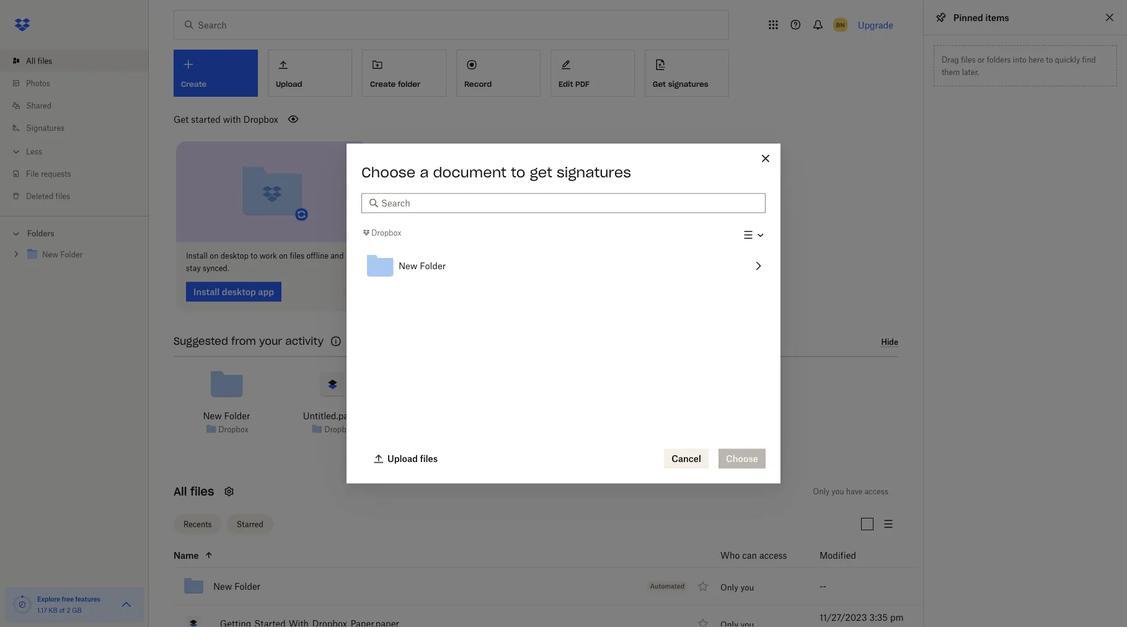 Task type: vqa. For each thing, say whether or not it's contained in the screenshot.
pdf
yes



Task type: describe. For each thing, give the bounding box(es) containing it.
add to starred image inside name new folder, modified 11/27/2023 3:24 pm, element
[[696, 579, 711, 594]]

edit
[[559, 79, 573, 89]]

3:35
[[870, 612, 888, 622]]

record
[[465, 79, 492, 89]]

files inside button
[[420, 453, 438, 464]]

file
[[26, 169, 39, 178]]

automated
[[650, 582, 685, 590]]

shared link
[[10, 94, 149, 117]]

offline
[[307, 251, 329, 261]]

get for get started with dropbox
[[174, 114, 189, 124]]

all files list item
[[0, 50, 149, 72]]

gb
[[72, 606, 82, 614]]

kb
[[49, 606, 58, 614]]

suggested
[[174, 335, 228, 348]]

recents
[[184, 519, 212, 529]]

upload
[[388, 453, 418, 464]]

work
[[260, 251, 277, 261]]

features
[[75, 595, 100, 603]]

free
[[62, 595, 74, 603]]

get signatures button
[[645, 50, 729, 97]]

activity
[[285, 335, 324, 348]]

files up the "recents"
[[190, 484, 214, 499]]

new folder button
[[362, 247, 766, 285]]

name button
[[174, 548, 690, 563]]

2 - from the left
[[823, 581, 827, 591]]

items
[[986, 12, 1010, 23]]

2 on from the left
[[279, 251, 288, 261]]

your
[[259, 335, 282, 348]]

synced.
[[203, 264, 229, 273]]

pm
[[891, 612, 904, 622]]

only for only you have access
[[813, 487, 830, 496]]

pinned items
[[954, 12, 1010, 23]]

dropbox inside choose a document to get signatures dialog
[[372, 228, 401, 237]]

from
[[231, 335, 256, 348]]

create folder button
[[362, 50, 447, 97]]

deleted files
[[26, 191, 70, 201]]

2
[[67, 606, 70, 614]]

get
[[530, 163, 553, 181]]

1 horizontal spatial all files
[[174, 484, 214, 499]]

folders
[[27, 229, 54, 238]]

file requests link
[[10, 162, 149, 185]]

new folder inside button
[[399, 261, 446, 271]]

untitled.paper
[[303, 411, 362, 421]]

all files inside "all files" link
[[26, 56, 52, 65]]

edit pdf button
[[551, 50, 635, 97]]

only you have access
[[813, 487, 889, 496]]

with
[[223, 114, 241, 124]]

pinned
[[954, 12, 984, 23]]

table containing name
[[146, 543, 920, 627]]

name __getting_started_with_dropbox_paper.paper, modified 11/27/2023 3:35 pm, element
[[146, 605, 920, 627]]

only you button
[[721, 582, 754, 592]]

dropbox link for untitled.paper
[[324, 423, 354, 435]]

dropbox image
[[10, 12, 35, 37]]

all files link
[[10, 50, 149, 72]]

shared
[[26, 101, 51, 110]]

signatures link
[[10, 117, 149, 139]]

deleted
[[26, 191, 54, 201]]

close right sidebar image
[[1103, 10, 1118, 25]]

who can access
[[721, 550, 787, 560]]

signatures
[[26, 123, 65, 132]]

to for document
[[511, 163, 526, 181]]

folder inside button
[[420, 261, 446, 271]]

get signatures
[[653, 79, 709, 89]]

of
[[59, 606, 65, 614]]

1 vertical spatial new folder link
[[213, 579, 261, 594]]

folder
[[398, 79, 421, 89]]

recents button
[[174, 514, 222, 534]]



Task type: locate. For each thing, give the bounding box(es) containing it.
choose a document to get signatures
[[362, 163, 631, 181]]

list containing all files
[[0, 42, 149, 216]]

2 add to starred image from the top
[[696, 616, 711, 627]]

files right deleted
[[56, 191, 70, 201]]

1 vertical spatial only
[[721, 582, 739, 592]]

untitled.paper link
[[303, 409, 362, 423]]

install on desktop to work on files offline and stay synced.
[[186, 251, 344, 273]]

folders button
[[0, 224, 149, 242]]

you left have
[[832, 487, 844, 496]]

dropbox
[[243, 114, 278, 124], [372, 228, 401, 237], [219, 425, 248, 434], [324, 425, 354, 434]]

choose
[[362, 163, 416, 181]]

only
[[813, 487, 830, 496], [721, 582, 739, 592]]

1 on from the left
[[210, 251, 219, 261]]

starred
[[237, 519, 263, 529]]

1.17
[[37, 606, 47, 614]]

0 horizontal spatial you
[[741, 582, 754, 592]]

0 horizontal spatial get
[[174, 114, 189, 124]]

add to starred image
[[696, 579, 711, 594], [696, 616, 711, 627]]

folder
[[420, 261, 446, 271], [224, 411, 250, 421], [235, 581, 261, 591]]

11/27/2023
[[820, 612, 867, 622]]

you for only you have access
[[832, 487, 844, 496]]

Search text field
[[381, 196, 759, 210]]

0 vertical spatial add to starred image
[[696, 579, 711, 594]]

document
[[433, 163, 507, 181]]

on right work
[[279, 251, 288, 261]]

get started with dropbox
[[174, 114, 278, 124]]

you down can
[[741, 582, 754, 592]]

desktop
[[221, 251, 249, 261]]

name
[[174, 550, 199, 560]]

0 vertical spatial to
[[511, 163, 526, 181]]

install
[[186, 251, 208, 261]]

all inside "all files" link
[[26, 56, 36, 65]]

get for get signatures
[[653, 79, 666, 89]]

deleted files link
[[10, 185, 149, 207]]

0 vertical spatial new
[[399, 261, 418, 271]]

suggested from your activity
[[174, 335, 324, 348]]

files up photos
[[38, 56, 52, 65]]

files inside install on desktop to work on files offline and stay synced.
[[290, 251, 304, 261]]

all files up the "recents"
[[174, 484, 214, 499]]

1 horizontal spatial you
[[832, 487, 844, 496]]

edit pdf
[[559, 79, 590, 89]]

choose a document to get signatures dialog
[[347, 144, 781, 483]]

stay
[[186, 264, 201, 273]]

1 horizontal spatial on
[[279, 251, 288, 261]]

who
[[721, 550, 740, 560]]

0 horizontal spatial dropbox link
[[219, 423, 248, 435]]

a
[[420, 163, 429, 181]]

photos link
[[10, 72, 149, 94]]

list
[[0, 42, 149, 216]]

0 vertical spatial all
[[26, 56, 36, 65]]

table
[[146, 543, 920, 627]]

explore
[[37, 595, 60, 603]]

add to starred image inside the name __getting_started_with_dropbox_paper.paper, modified 11/27/2023 3:35 pm, element
[[696, 616, 711, 627]]

--
[[820, 581, 827, 591]]

and
[[331, 251, 344, 261]]

less
[[26, 147, 42, 156]]

new inside button
[[399, 261, 418, 271]]

2 vertical spatial new
[[213, 581, 232, 591]]

only left have
[[813, 487, 830, 496]]

1 vertical spatial signatures
[[557, 163, 631, 181]]

only for only you
[[721, 582, 739, 592]]

1 vertical spatial to
[[251, 251, 258, 261]]

modified button
[[820, 548, 889, 563]]

to left get
[[511, 163, 526, 181]]

photos
[[26, 78, 50, 88]]

file requests
[[26, 169, 71, 178]]

record button
[[456, 50, 541, 97]]

signatures
[[668, 79, 709, 89], [557, 163, 631, 181]]

1 horizontal spatial only
[[813, 487, 830, 496]]

1 horizontal spatial all
[[174, 484, 187, 499]]

0 horizontal spatial all files
[[26, 56, 52, 65]]

1 vertical spatial access
[[760, 550, 787, 560]]

to inside install on desktop to work on files offline and stay synced.
[[251, 251, 258, 261]]

0 horizontal spatial to
[[251, 251, 258, 261]]

quota usage element
[[12, 595, 32, 615]]

modified
[[820, 550, 856, 560]]

0 horizontal spatial only
[[721, 582, 739, 592]]

1 - from the left
[[820, 581, 823, 591]]

dropbox link
[[362, 226, 401, 239], [219, 423, 248, 435], [324, 423, 354, 435]]

0 vertical spatial you
[[832, 487, 844, 496]]

on up synced.
[[210, 251, 219, 261]]

1 horizontal spatial signatures
[[668, 79, 709, 89]]

can
[[743, 550, 757, 560]]

less image
[[10, 145, 22, 158]]

access right can
[[760, 550, 787, 560]]

0 horizontal spatial access
[[760, 550, 787, 560]]

upload files button
[[367, 449, 445, 469]]

dropbox link for new folder
[[219, 423, 248, 435]]

0 horizontal spatial on
[[210, 251, 219, 261]]

1 vertical spatial new
[[203, 411, 222, 421]]

cancel button
[[664, 449, 709, 469]]

cancel
[[672, 453, 701, 464]]

1 vertical spatial all files
[[174, 484, 214, 499]]

1 horizontal spatial to
[[511, 163, 526, 181]]

new folder link
[[203, 409, 250, 423], [213, 579, 261, 594]]

pdf
[[576, 79, 590, 89]]

1 vertical spatial all
[[174, 484, 187, 499]]

to left work
[[251, 251, 258, 261]]

upgrade
[[858, 20, 894, 30]]

0 vertical spatial only
[[813, 487, 830, 496]]

you
[[832, 487, 844, 496], [741, 582, 754, 592]]

0 vertical spatial folder
[[420, 261, 446, 271]]

all files
[[26, 56, 52, 65], [174, 484, 214, 499]]

get
[[653, 79, 666, 89], [174, 114, 189, 124]]

you inside name new folder, modified 11/27/2023 3:24 pm, element
[[741, 582, 754, 592]]

new folder
[[399, 261, 446, 271], [203, 411, 250, 421], [213, 581, 261, 591]]

1 horizontal spatial dropbox link
[[324, 423, 354, 435]]

0 vertical spatial get
[[653, 79, 666, 89]]

new
[[399, 261, 418, 271], [203, 411, 222, 421], [213, 581, 232, 591]]

signatures inside dialog
[[557, 163, 631, 181]]

upload files
[[388, 453, 438, 464]]

get inside "button"
[[653, 79, 666, 89]]

to inside dialog
[[511, 163, 526, 181]]

only you
[[721, 582, 754, 592]]

upgrade link
[[858, 20, 894, 30]]

explore free features 1.17 kb of 2 gb
[[37, 595, 100, 614]]

2 horizontal spatial dropbox link
[[362, 226, 401, 239]]

1 horizontal spatial access
[[865, 487, 889, 496]]

access
[[865, 487, 889, 496], [760, 550, 787, 560]]

have
[[846, 487, 863, 496]]

1 horizontal spatial get
[[653, 79, 666, 89]]

files left offline
[[290, 251, 304, 261]]

starred button
[[227, 514, 273, 534]]

1 vertical spatial folder
[[224, 411, 250, 421]]

name new folder, modified 11/27/2023 3:24 pm, element
[[146, 568, 920, 605]]

0 horizontal spatial all
[[26, 56, 36, 65]]

files right upload
[[420, 453, 438, 464]]

0 vertical spatial signatures
[[668, 79, 709, 89]]

only down who
[[721, 582, 739, 592]]

2 vertical spatial folder
[[235, 581, 261, 591]]

all
[[26, 56, 36, 65], [174, 484, 187, 499]]

access right have
[[865, 487, 889, 496]]

create folder
[[370, 79, 421, 89]]

-
[[820, 581, 823, 591], [823, 581, 827, 591]]

all up photos
[[26, 56, 36, 65]]

0 vertical spatial all files
[[26, 56, 52, 65]]

requests
[[41, 169, 71, 178]]

1 vertical spatial you
[[741, 582, 754, 592]]

dropbox link inside choose a document to get signatures dialog
[[362, 226, 401, 239]]

only inside name new folder, modified 11/27/2023 3:24 pm, element
[[721, 582, 739, 592]]

0 vertical spatial new folder link
[[203, 409, 250, 423]]

1 vertical spatial get
[[174, 114, 189, 124]]

signatures inside "button"
[[668, 79, 709, 89]]

all files up photos
[[26, 56, 52, 65]]

1 vertical spatial new folder
[[203, 411, 250, 421]]

2 vertical spatial new folder
[[213, 581, 261, 591]]

you for only you
[[741, 582, 754, 592]]

0 vertical spatial new folder
[[399, 261, 446, 271]]

to for desktop
[[251, 251, 258, 261]]

0 vertical spatial access
[[865, 487, 889, 496]]

files inside list item
[[38, 56, 52, 65]]

all up the "recents"
[[174, 484, 187, 499]]

11/27/2023 3:35 pm
[[820, 612, 904, 622]]

to
[[511, 163, 526, 181], [251, 251, 258, 261]]

0 horizontal spatial signatures
[[557, 163, 631, 181]]

on
[[210, 251, 219, 261], [279, 251, 288, 261]]

1 vertical spatial add to starred image
[[696, 616, 711, 627]]

create
[[370, 79, 396, 89]]

started
[[191, 114, 221, 124]]

1 add to starred image from the top
[[696, 579, 711, 594]]



